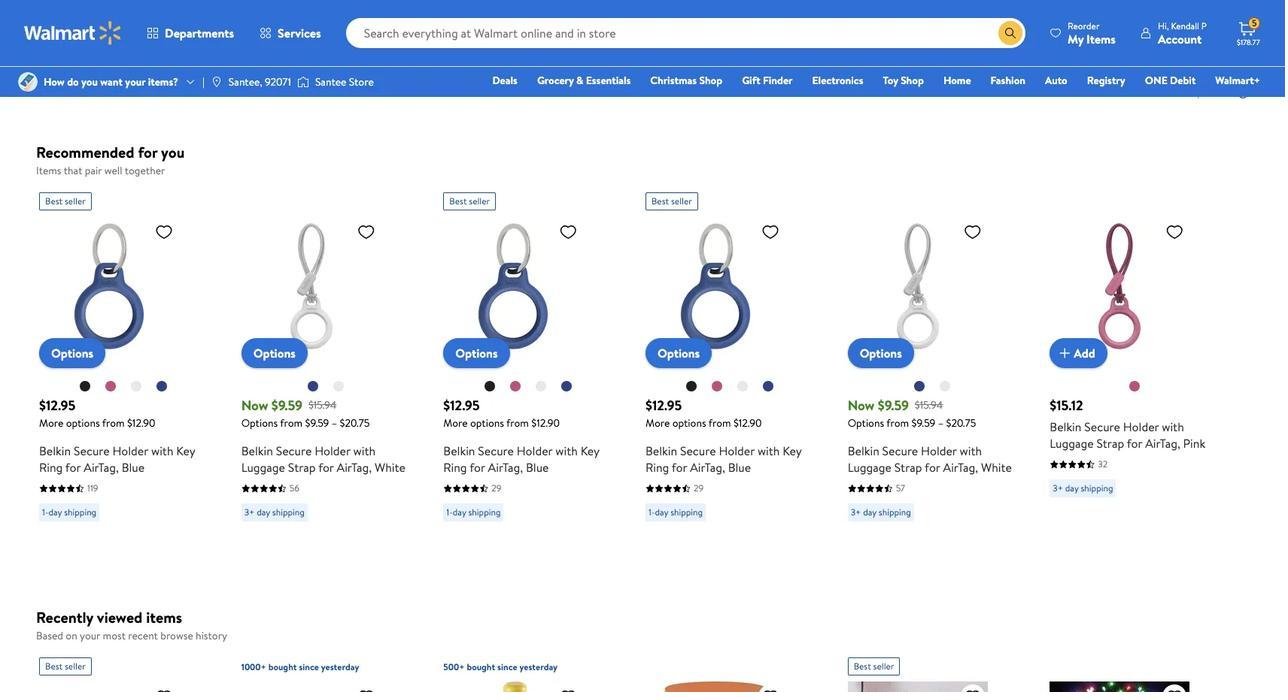 Task type: locate. For each thing, give the bounding box(es) containing it.
0 horizontal spatial now
[[241, 397, 268, 415]]

1 1- from the left
[[42, 507, 49, 519]]

0 horizontal spatial belkin secure holder with luggage strap for airtag, white image
[[241, 217, 381, 357]]

1 horizontal spatial –
[[938, 416, 944, 431]]

recent
[[128, 629, 158, 644]]

$12.95 more options from $12.90 for black icon
[[39, 397, 155, 431]]

1 horizontal spatial white image
[[535, 381, 547, 393]]

2 horizontal spatial $12.90
[[734, 416, 762, 431]]

luggage inside $15.12 belkin secure holder with luggage strap for airtag, pink
[[1050, 436, 1094, 452]]

blue image for 56
[[307, 381, 319, 393]]

1 horizontal spatial  image
[[297, 74, 309, 90]]

1 yesterday from the left
[[321, 661, 359, 674]]

2 horizontal spatial blue
[[728, 460, 751, 476]]

1 add to favorites list, belkin secure holder with luggage strap for airtag, white image from the left
[[357, 223, 375, 242]]

3 white image from the left
[[939, 381, 951, 393]]

2 – from the left
[[938, 416, 944, 431]]

1 – from the left
[[332, 416, 337, 431]]

29 for 2nd black image from the right
[[492, 482, 501, 495]]

2 blue from the left
[[526, 460, 549, 476]]

2 horizontal spatial 1-
[[649, 507, 655, 519]]

0 horizontal spatial white image
[[130, 381, 142, 393]]

for
[[138, 142, 157, 162], [1127, 436, 1142, 452], [65, 460, 81, 476], [318, 460, 334, 476], [470, 460, 485, 476], [672, 460, 687, 476], [925, 460, 940, 476]]

1 horizontal spatial $15.94
[[915, 398, 943, 413]]

blue image
[[307, 381, 319, 393], [913, 381, 925, 393]]

119
[[87, 482, 98, 495]]

belkin
[[1050, 419, 1081, 436], [39, 443, 71, 460], [241, 443, 273, 460], [443, 443, 475, 460], [646, 443, 677, 460], [848, 443, 879, 460]]

electronics
[[812, 73, 863, 88]]

belkin secure holder with luggage strap for airtag, white up "56" on the bottom left of page
[[241, 443, 405, 476]]

$12.90
[[127, 416, 155, 431], [531, 416, 560, 431], [734, 416, 762, 431]]

1 horizontal spatial add to favorites list, belkin secure holder with key ring for airtag, blue image
[[761, 223, 779, 242]]

2 white image from the left
[[535, 381, 547, 393]]

$15.94 for 56
[[308, 398, 337, 413]]

1 belkin secure holder with key ring for airtag, blue image from the left
[[39, 217, 179, 357]]

2 belkin secure holder with luggage strap for airtag, white from the left
[[848, 443, 1012, 476]]

$12.95 more options from $12.90
[[39, 397, 155, 431], [443, 397, 560, 431], [646, 397, 762, 431]]

$9.59
[[271, 397, 302, 415], [878, 397, 909, 415], [305, 416, 329, 431], [911, 416, 935, 431]]

1- for 1st black image from right
[[649, 507, 655, 519]]

you for for
[[161, 142, 185, 162]]

2 1-day shipping from the left
[[446, 507, 501, 519]]

ad disclaimer and feedback for marqueedisplayad image
[[1237, 87, 1249, 99]]

holder
[[1123, 419, 1159, 436], [112, 443, 148, 460], [315, 443, 350, 460], [517, 443, 553, 460], [719, 443, 755, 460], [921, 443, 957, 460]]

2 belkin secure holder with key ring for airtag, blue from the left
[[443, 443, 599, 476]]

home link
[[937, 72, 978, 89]]

3 1-day shipping from the left
[[649, 507, 703, 519]]

on
[[66, 629, 77, 644]]

yesterday for 1000+ bought since yesterday
[[321, 661, 359, 674]]

0 horizontal spatial 1-day shipping
[[42, 507, 96, 519]]

belkin secure holder with key ring for airtag, blue
[[39, 443, 195, 476], [443, 443, 599, 476], [646, 443, 802, 476]]

1 shop from the left
[[699, 73, 722, 88]]

0 horizontal spatial you
[[81, 74, 98, 89]]

0 horizontal spatial belkin secure holder with key ring for airtag, blue image
[[39, 217, 179, 357]]

0 horizontal spatial blue image
[[156, 381, 168, 393]]

shop for christmas shop
[[699, 73, 722, 88]]

hi,
[[1158, 19, 1169, 32]]

1 white from the left
[[375, 460, 405, 476]]

add to favorites list, twinkle star 200 led 66ft fairy string lights,christmas lights with 8 lighting modes,mini string lights plug in for indoor outdoor christmas tree garden wedding party decoration, multicolor image
[[1166, 689, 1184, 693]]

3 pink image from the left
[[711, 381, 723, 393]]

auto
[[1045, 73, 1067, 88]]

add to favorites list, belkin secure holder with key ring for airtag, blue image for 1st black image from right
[[761, 223, 779, 242]]

from
[[102, 416, 125, 431], [280, 416, 303, 431], [506, 416, 529, 431], [709, 416, 731, 431], [887, 416, 909, 431]]

0 horizontal spatial yesterday
[[321, 661, 359, 674]]

0 horizontal spatial 1-
[[42, 507, 49, 519]]

1 horizontal spatial you
[[161, 142, 185, 162]]

you up the together
[[161, 142, 185, 162]]

belkin secure holder with key ring for airtag, blue image for 1st black image from right's add to favorites list, belkin secure holder with key ring for airtag, blue icon
[[646, 217, 785, 357]]

2 horizontal spatial $12.95 more options from $12.90
[[646, 397, 762, 431]]

shop right toy
[[901, 73, 924, 88]]

0 vertical spatial your
[[125, 74, 145, 89]]

blue for second white icon from the left
[[728, 460, 751, 476]]

white image for 119
[[130, 381, 142, 393]]

shop right christmas
[[699, 73, 722, 88]]

0 horizontal spatial bought
[[268, 661, 297, 674]]

3+ day shipping down the 57
[[851, 507, 911, 519]]

2 horizontal spatial options
[[672, 416, 706, 431]]

belkin secure holder with luggage strap for airtag, white for 57
[[848, 443, 1012, 476]]

 image right "|"
[[211, 76, 223, 88]]

1 horizontal spatial 1-
[[446, 507, 453, 519]]

$20.75 for 56
[[340, 416, 370, 431]]

your right 'want'
[[125, 74, 145, 89]]

1 belkin secure holder with luggage strap for airtag, white from the left
[[241, 443, 405, 476]]

add to favorites list, fisher-price rock-a-stack ring stacking toy with roly-poly base for infants image
[[559, 689, 577, 693]]

strap up 32
[[1097, 436, 1124, 452]]

1 horizontal spatial $20.75
[[946, 416, 976, 431]]

2 horizontal spatial 1-day shipping
[[649, 507, 703, 519]]

kendall
[[1171, 19, 1199, 32]]

day
[[1065, 482, 1079, 495], [49, 507, 62, 519], [257, 507, 270, 519], [453, 507, 466, 519], [655, 507, 668, 519], [863, 507, 876, 519]]

services
[[278, 25, 321, 41]]

2 since from the left
[[497, 661, 517, 674]]

0 horizontal spatial blue
[[122, 460, 145, 476]]

1 blue image from the left
[[156, 381, 168, 393]]

1 horizontal spatial now
[[848, 397, 875, 415]]

blue for 119 white image
[[122, 460, 145, 476]]

more for 2nd black image from the right
[[443, 416, 468, 431]]

your inside recently viewed items based on your most recent browse history
[[80, 629, 100, 644]]

$12.90 for 2nd black image from the right
[[531, 416, 560, 431]]

christmas shop
[[650, 73, 722, 88]]

4 pink image from the left
[[1128, 381, 1140, 393]]

belkin secure holder with luggage strap for airtag, white for 56
[[241, 443, 405, 476]]

0 horizontal spatial white
[[375, 460, 405, 476]]

1 blue from the left
[[122, 460, 145, 476]]

add to favorites list, belkin secure holder with key ring for airtag, blue image
[[559, 223, 577, 242], [761, 223, 779, 242]]

add to favorites list, fujifilm instax mini 7+ exclusive blister bundle with bonus pack of film (10-pack mini film), light blue image
[[357, 689, 375, 693]]

1 horizontal spatial $12.95
[[443, 397, 480, 415]]

0 horizontal spatial $12.95
[[39, 397, 75, 415]]

one debit
[[1145, 73, 1196, 88]]

1 $20.75 from the left
[[340, 416, 370, 431]]

$12.95 more options from $12.90 for 1st black image from right
[[646, 397, 762, 431]]

yesterday up fisher-price rock-a-stack ring stacking toy with roly-poly base for infants image
[[519, 661, 558, 674]]

2 options from the left
[[470, 416, 504, 431]]

1 horizontal spatial options
[[470, 416, 504, 431]]

1 horizontal spatial items
[[1086, 30, 1116, 47]]

3 blue image from the left
[[762, 381, 774, 393]]

pink image
[[105, 381, 117, 393], [509, 381, 521, 393], [711, 381, 723, 393], [1128, 381, 1140, 393]]

3 $12.95 from the left
[[646, 397, 682, 415]]

more
[[39, 416, 63, 431], [443, 416, 468, 431], [646, 416, 670, 431]]

best seller for 'belkin secure holder with key ring for airtag, blue' image related to add to favorites list, belkin secure holder with key ring for airtag, blue image
[[45, 195, 86, 208]]

2 horizontal spatial more
[[646, 416, 670, 431]]

 image for santee store
[[297, 74, 309, 90]]

2 $12.95 more options from $12.90 from the left
[[443, 397, 560, 431]]

1 pink image from the left
[[105, 381, 117, 393]]

seller for 1st black image from right
[[671, 195, 692, 208]]

belkin inside $15.12 belkin secure holder with luggage strap for airtag, pink
[[1050, 419, 1081, 436]]

search icon image
[[1004, 27, 1016, 39]]

Walmart Site-Wide search field
[[346, 18, 1026, 48]]

you inside recommended for you items that pair well together
[[161, 142, 185, 162]]

belkin secure holder with key ring for airtag, blue for 2nd black image from the right
[[443, 443, 599, 476]]

0 horizontal spatial add to favorites list, belkin secure holder with luggage strap for airtag, white image
[[357, 223, 375, 242]]

0 vertical spatial you
[[81, 74, 98, 89]]

– for 56
[[332, 416, 337, 431]]

for inside recommended for you items that pair well together
[[138, 142, 157, 162]]

best seller
[[45, 195, 86, 208], [449, 195, 490, 208], [652, 195, 692, 208], [45, 661, 86, 674], [854, 661, 894, 674]]

since
[[299, 661, 319, 674], [497, 661, 517, 674]]

1 horizontal spatial bought
[[467, 661, 495, 674]]

best for 1st black image from right's add to favorites list, belkin secure holder with key ring for airtag, blue icon 'belkin secure holder with key ring for airtag, blue' image
[[652, 195, 669, 208]]

luggage
[[1050, 436, 1094, 452], [241, 460, 285, 476], [848, 460, 892, 476]]

2 pink image from the left
[[509, 381, 521, 393]]

belkin secure holder with key ring for airtag, blue image for add to favorites list, belkin secure holder with key ring for airtag, blue image
[[39, 217, 179, 357]]

1-day shipping
[[42, 507, 96, 519], [446, 507, 501, 519], [649, 507, 703, 519]]

2 options link from the left
[[241, 339, 308, 369]]

1-
[[42, 507, 49, 519], [446, 507, 453, 519], [649, 507, 655, 519]]

 image
[[297, 74, 309, 90], [211, 76, 223, 88]]

one
[[1145, 73, 1168, 88]]

0 horizontal spatial 29
[[492, 482, 501, 495]]

1 horizontal spatial 3+ day shipping
[[851, 507, 911, 519]]

best seller for 1st black image from right's add to favorites list, belkin secure holder with key ring for airtag, blue icon 'belkin secure holder with key ring for airtag, blue' image
[[652, 195, 692, 208]]

best
[[45, 195, 63, 208], [449, 195, 467, 208], [652, 195, 669, 208], [45, 661, 63, 674], [854, 661, 871, 674]]

0 vertical spatial items
[[1086, 30, 1116, 47]]

1 horizontal spatial white image
[[737, 381, 749, 393]]

3+ day shipping down 32
[[1053, 482, 1113, 495]]

airtag,
[[1145, 436, 1180, 452], [84, 460, 119, 476], [337, 460, 372, 476], [488, 460, 523, 476], [690, 460, 725, 476], [943, 460, 978, 476]]

1 horizontal spatial 3+
[[851, 507, 861, 519]]

strap inside $15.12 belkin secure holder with luggage strap for airtag, pink
[[1097, 436, 1124, 452]]

0 horizontal spatial 3+ day shipping
[[244, 507, 305, 519]]

1 now from the left
[[241, 397, 268, 415]]

2 $15.94 from the left
[[915, 398, 943, 413]]

secure
[[1084, 419, 1120, 436], [74, 443, 110, 460], [276, 443, 312, 460], [478, 443, 514, 460], [680, 443, 716, 460], [882, 443, 918, 460]]

seller for 2nd black image from the right
[[469, 195, 490, 208]]

pink image for white image for 29
[[509, 381, 521, 393]]

1 white image from the left
[[333, 381, 345, 393]]

browse
[[160, 629, 193, 644]]

0 horizontal spatial since
[[299, 661, 319, 674]]

product group containing $15.12
[[1050, 187, 1219, 528]]

1-day shipping for 1st black image from right
[[649, 507, 703, 519]]

3 belkin secure holder with key ring for airtag, blue image from the left
[[646, 217, 785, 357]]

1 horizontal spatial yesterday
[[519, 661, 558, 674]]

1 now $9.59 $15.94 options from $9.59 – $20.75 from the left
[[241, 397, 370, 431]]

1 horizontal spatial shop
[[901, 73, 924, 88]]

white image
[[333, 381, 345, 393], [737, 381, 749, 393], [939, 381, 951, 393]]

2 blue image from the left
[[560, 381, 572, 393]]

0 horizontal spatial items
[[36, 163, 61, 178]]

product group containing 1000+ bought since yesterday
[[241, 652, 410, 693]]

1 bought from the left
[[268, 661, 297, 674]]

belkin secure holder with luggage strap for airtag, white up the 57
[[848, 443, 1012, 476]]

2 belkin secure holder with luggage strap for airtag, white image from the left
[[848, 217, 988, 357]]

1 horizontal spatial strap
[[894, 460, 922, 476]]

0 horizontal spatial $20.75
[[340, 416, 370, 431]]

2 horizontal spatial belkin secure holder with key ring for airtag, blue image
[[646, 217, 785, 357]]

2 belkin secure holder with key ring for airtag, blue image from the left
[[443, 217, 583, 357]]

2 more from the left
[[443, 416, 468, 431]]

strap up "56" on the bottom left of page
[[288, 460, 316, 476]]

3 key from the left
[[783, 443, 802, 460]]

how do you want your items?
[[44, 74, 178, 89]]

3 options link from the left
[[443, 339, 510, 369]]

add to cart image
[[1056, 345, 1074, 363]]

2 ring from the left
[[443, 460, 467, 476]]

1 vertical spatial your
[[80, 629, 100, 644]]

add to favorites list, belkin secure holder with luggage strap for airtag, white image
[[357, 223, 375, 242], [964, 223, 982, 242]]

yesterday up add to favorites list, fujifilm instax mini 7+ exclusive blister bundle with bonus pack of film (10-pack mini film), light blue image
[[321, 661, 359, 674]]

 image right 92071
[[297, 74, 309, 90]]

2 horizontal spatial luggage
[[1050, 436, 1094, 452]]

your right on
[[80, 629, 100, 644]]

1 horizontal spatial ring
[[443, 460, 467, 476]]

yesterday for 500+ bought since yesterday
[[519, 661, 558, 674]]

shop for toy shop
[[901, 73, 924, 88]]

1 options link from the left
[[39, 339, 105, 369]]

3+ day shipping inside product group
[[1053, 482, 1113, 495]]

fujifilm instax mini 7+ exclusive blister bundle with bonus pack of film (10-pack mini film), light blue image
[[241, 683, 381, 693]]

1 add to favorites list, belkin secure holder with key ring for airtag, blue image from the left
[[559, 223, 577, 242]]

since up fisher-price rock-a-stack ring stacking toy with roly-poly base for infants image
[[497, 661, 517, 674]]

0 horizontal spatial add to favorites list, belkin secure holder with key ring for airtag, blue image
[[559, 223, 577, 242]]

3 $12.90 from the left
[[734, 416, 762, 431]]

2 horizontal spatial ring
[[646, 460, 669, 476]]

4 from from the left
[[709, 416, 731, 431]]

toy
[[883, 73, 898, 88]]

2 shop from the left
[[901, 73, 924, 88]]

3+ for 57
[[851, 507, 861, 519]]

items
[[1086, 30, 1116, 47], [36, 163, 61, 178]]

1 29 from the left
[[492, 482, 501, 495]]

1 1-day shipping from the left
[[42, 507, 96, 519]]

1 belkin secure holder with luggage strap for airtag, white image from the left
[[241, 217, 381, 357]]

2 $20.75 from the left
[[946, 416, 976, 431]]

1- for black icon
[[42, 507, 49, 519]]

hi, kendall p account
[[1158, 19, 1207, 47]]

1 white image from the left
[[130, 381, 142, 393]]

belkin secure holder with luggage strap for airtag, white
[[241, 443, 405, 476], [848, 443, 1012, 476]]

best for 'belkin secure holder with key ring for airtag, blue' image corresponding to add to favorites list, belkin secure holder with key ring for airtag, blue icon associated with 2nd black image from the right
[[449, 195, 467, 208]]

leapfrog® mr. pencil's® scribble, write & read™ writing toy for preschoolers image
[[39, 683, 179, 693]]

29 for 1st black image from right
[[694, 482, 704, 495]]

for inside $15.12 belkin secure holder with luggage strap for airtag, pink
[[1127, 436, 1142, 452]]

1 horizontal spatial more
[[443, 416, 468, 431]]

belkin secure holder with key ring for airtag, blue image
[[39, 217, 179, 357], [443, 217, 583, 357], [646, 217, 785, 357]]

0 horizontal spatial shop
[[699, 73, 722, 88]]

1 $12.95 from the left
[[39, 397, 75, 415]]

0 horizontal spatial key
[[176, 443, 195, 460]]

1 horizontal spatial belkin secure holder with key ring for airtag, blue image
[[443, 217, 583, 357]]

3+ day shipping
[[1053, 482, 1113, 495], [244, 507, 305, 519], [851, 507, 911, 519]]

belkin secure holder with luggage strap for airtag, white image for 57
[[848, 217, 988, 357]]

santee, 92071
[[229, 74, 291, 89]]

 image
[[18, 72, 38, 92]]

0 horizontal spatial more
[[39, 416, 63, 431]]

0 horizontal spatial –
[[332, 416, 337, 431]]

white image
[[130, 381, 142, 393], [535, 381, 547, 393]]

0 horizontal spatial black image
[[484, 381, 496, 393]]

1 horizontal spatial add to favorites list, belkin secure holder with luggage strap for airtag, white image
[[964, 223, 982, 242]]

2 horizontal spatial belkin secure holder with key ring for airtag, blue
[[646, 443, 802, 476]]

$178.77
[[1237, 37, 1260, 47]]

bought right 1000+
[[268, 661, 297, 674]]

blue
[[122, 460, 145, 476], [526, 460, 549, 476], [728, 460, 751, 476]]

1 ring from the left
[[39, 460, 63, 476]]

3 ring from the left
[[646, 460, 669, 476]]

belkin secure holder with luggage strap for airtag, white image for 56
[[241, 217, 381, 357]]

3+ day shipping down "56" on the bottom left of page
[[244, 507, 305, 519]]

now
[[241, 397, 268, 415], [848, 397, 875, 415]]

belkin secure holder with key ring for airtag, blue for black icon
[[39, 443, 195, 476]]

0 horizontal spatial strap
[[288, 460, 316, 476]]

walmart+
[[1215, 73, 1260, 88]]

2 now $9.59 $15.94 options from $9.59 – $20.75 from the left
[[848, 397, 976, 431]]

$15.94 for 57
[[915, 398, 943, 413]]

1 horizontal spatial $12.90
[[531, 416, 560, 431]]

bought
[[268, 661, 297, 674], [467, 661, 495, 674]]

0 horizontal spatial your
[[80, 629, 100, 644]]

black image
[[484, 381, 496, 393], [686, 381, 698, 393]]

0 horizontal spatial blue image
[[307, 381, 319, 393]]

now $9.59 $15.94 options from $9.59 – $20.75
[[241, 397, 370, 431], [848, 397, 976, 431]]

bought right 500+
[[467, 661, 495, 674]]

1 more from the left
[[39, 416, 63, 431]]

0 horizontal spatial belkin secure holder with luggage strap for airtag, white
[[241, 443, 405, 476]]

1 since from the left
[[299, 661, 319, 674]]

your
[[125, 74, 145, 89], [80, 629, 100, 644]]

seller
[[65, 195, 86, 208], [469, 195, 490, 208], [671, 195, 692, 208], [65, 661, 86, 674], [873, 661, 894, 674]]

3 1- from the left
[[649, 507, 655, 519]]

add to favorites list, belkin secure holder with key ring for airtag, blue image for 2nd black image from the right
[[559, 223, 577, 242]]

blue image
[[156, 381, 168, 393], [560, 381, 572, 393], [762, 381, 774, 393]]

1 vertical spatial you
[[161, 142, 185, 162]]

0 horizontal spatial options
[[66, 416, 100, 431]]

now for 56
[[241, 397, 268, 415]]

2 bought from the left
[[467, 661, 495, 674]]

1 horizontal spatial belkin secure holder with luggage strap for airtag, white
[[848, 443, 1012, 476]]

2 blue image from the left
[[913, 381, 925, 393]]

options link
[[39, 339, 105, 369], [241, 339, 308, 369], [443, 339, 510, 369], [646, 339, 712, 369], [848, 339, 914, 369]]

3+ inside product group
[[1053, 482, 1063, 495]]

2 $12.90 from the left
[[531, 416, 560, 431]]

1 horizontal spatial luggage
[[848, 460, 892, 476]]

1 vertical spatial items
[[36, 163, 61, 178]]

0 horizontal spatial now $9.59 $15.94 options from $9.59 – $20.75
[[241, 397, 370, 431]]

3 more from the left
[[646, 416, 670, 431]]

one debit link
[[1138, 72, 1203, 89]]

bought for 500+
[[467, 661, 495, 674]]

2 white from the left
[[981, 460, 1012, 476]]

0 horizontal spatial  image
[[211, 76, 223, 88]]

2 horizontal spatial $12.95
[[646, 397, 682, 415]]

1 horizontal spatial white
[[981, 460, 1012, 476]]

add to favorites list, belkin secure holder with luggage strap for airtag, white image for 57
[[964, 223, 982, 242]]

since up fujifilm instax mini 7+ exclusive blister bundle with bonus pack of film (10-pack mini film), light blue image
[[299, 661, 319, 674]]

items left the that
[[36, 163, 61, 178]]

blue image for second white icon from the left
[[762, 381, 774, 393]]

grocery & essentials
[[537, 73, 631, 88]]

3 blue from the left
[[728, 460, 751, 476]]

key
[[176, 443, 195, 460], [581, 443, 599, 460], [783, 443, 802, 460]]

with inside $15.12 belkin secure holder with luggage strap for airtag, pink
[[1162, 419, 1184, 436]]

2 now from the left
[[848, 397, 875, 415]]

$12.95 for black icon
[[39, 397, 75, 415]]

white for 57
[[981, 460, 1012, 476]]

1 horizontal spatial 1-day shipping
[[446, 507, 501, 519]]

home
[[943, 73, 971, 88]]

0 horizontal spatial belkin secure holder with key ring for airtag, blue
[[39, 443, 195, 476]]

items right "my"
[[1086, 30, 1116, 47]]

2 add to favorites list, belkin secure holder with key ring for airtag, blue image from the left
[[761, 223, 779, 242]]

1 horizontal spatial now $9.59 $15.94 options from $9.59 – $20.75
[[848, 397, 976, 431]]

2 horizontal spatial 3+
[[1053, 482, 1063, 495]]

2 from from the left
[[280, 416, 303, 431]]

now $9.59 $15.94 options from $9.59 – $20.75 for 57
[[848, 397, 976, 431]]

you right the do at the top left
[[81, 74, 98, 89]]

1 horizontal spatial $12.95 more options from $12.90
[[443, 397, 560, 431]]

dunkin' original blend medium roast decaf ground coffee, 30 ounce canister (packaging may vary) image
[[646, 683, 785, 693]]

5 options link from the left
[[848, 339, 914, 369]]

how
[[44, 74, 65, 89]]

4 options link from the left
[[646, 339, 712, 369]]

add to favorites list, dunkin' original blend medium roast decaf ground coffee, 30 ounce canister (packaging may vary) image
[[761, 689, 779, 693]]

3 $12.95 more options from $12.90 from the left
[[646, 397, 762, 431]]

1-day shipping for 2nd black image from the right
[[446, 507, 501, 519]]

5
[[1252, 17, 1257, 29]]

2 yesterday from the left
[[519, 661, 558, 674]]

product group
[[39, 187, 208, 528], [241, 187, 410, 528], [443, 187, 612, 528], [646, 187, 815, 528], [848, 187, 1017, 528], [1050, 187, 1219, 528], [39, 652, 208, 693], [241, 652, 410, 693], [443, 652, 612, 693], [848, 652, 1017, 693], [1050, 652, 1219, 693]]

1 key from the left
[[176, 443, 195, 460]]

$15.94
[[308, 398, 337, 413], [915, 398, 943, 413]]

2 1- from the left
[[446, 507, 453, 519]]

ring for 1st black image from right
[[646, 460, 669, 476]]

belkin secure holder with key ring for airtag, blue image for add to favorites list, belkin secure holder with key ring for airtag, blue icon associated with 2nd black image from the right
[[443, 217, 583, 357]]

3 belkin secure holder with key ring for airtag, blue from the left
[[646, 443, 802, 476]]

1 from from the left
[[102, 416, 125, 431]]

1 $15.94 from the left
[[308, 398, 337, 413]]

1 horizontal spatial black image
[[686, 381, 698, 393]]

christmas shop link
[[644, 72, 729, 89]]

secure inside $15.12 belkin secure holder with luggage strap for airtag, pink
[[1084, 419, 1120, 436]]

pink image for 119 white image
[[105, 381, 117, 393]]

belkin secure holder with luggage strap for airtag, white image
[[241, 217, 381, 357], [848, 217, 988, 357]]

2 horizontal spatial blue image
[[762, 381, 774, 393]]

1 belkin secure holder with key ring for airtag, blue from the left
[[39, 443, 195, 476]]

1 horizontal spatial 29
[[694, 482, 704, 495]]

debit
[[1170, 73, 1196, 88]]

shop
[[699, 73, 722, 88], [901, 73, 924, 88]]

0 horizontal spatial $12.90
[[127, 416, 155, 431]]

santee,
[[229, 74, 262, 89]]

1 $12.95 more options from $12.90 from the left
[[39, 397, 155, 431]]

gift
[[742, 73, 760, 88]]

57
[[896, 482, 905, 495]]

0 horizontal spatial $15.94
[[308, 398, 337, 413]]

2 $12.95 from the left
[[443, 397, 480, 415]]

1 horizontal spatial blue image
[[913, 381, 925, 393]]

options link for belkin secure holder with luggage strap for airtag, white image associated with 56
[[241, 339, 308, 369]]

blue image for white image for 29
[[560, 381, 572, 393]]

1 blue image from the left
[[307, 381, 319, 393]]

2 29 from the left
[[694, 482, 704, 495]]

1 horizontal spatial since
[[497, 661, 517, 674]]

options link for 'belkin secure holder with key ring for airtag, blue' image related to add to favorites list, belkin secure holder with key ring for airtag, blue image
[[39, 339, 105, 369]]

strap up the 57
[[894, 460, 922, 476]]

pink
[[1183, 436, 1205, 452]]

with
[[1162, 419, 1184, 436], [151, 443, 173, 460], [353, 443, 376, 460], [555, 443, 578, 460], [758, 443, 780, 460], [960, 443, 982, 460]]

1 horizontal spatial key
[[581, 443, 599, 460]]

1 horizontal spatial belkin secure holder with key ring for airtag, blue
[[443, 443, 599, 476]]

0 horizontal spatial white image
[[333, 381, 345, 393]]

1 horizontal spatial belkin secure holder with luggage strap for airtag, white image
[[848, 217, 988, 357]]

2 horizontal spatial white image
[[939, 381, 951, 393]]

2 add to favorites list, belkin secure holder with luggage strap for airtag, white image from the left
[[964, 223, 982, 242]]

2 key from the left
[[581, 443, 599, 460]]

0 horizontal spatial luggage
[[241, 460, 285, 476]]

1 horizontal spatial blue image
[[560, 381, 572, 393]]

seller for black icon
[[65, 195, 86, 208]]

0 horizontal spatial ring
[[39, 460, 63, 476]]

500+ bought since yesterday
[[443, 661, 558, 674]]

$20.75
[[340, 416, 370, 431], [946, 416, 976, 431]]

1 $12.90 from the left
[[127, 416, 155, 431]]

blue image for 57
[[913, 381, 925, 393]]

1 horizontal spatial blue
[[526, 460, 549, 476]]

options
[[51, 346, 93, 362], [253, 346, 296, 362], [455, 346, 498, 362], [658, 346, 700, 362], [860, 346, 902, 362], [241, 416, 278, 431], [848, 416, 884, 431]]

grocery & essentials link
[[530, 72, 638, 89]]

2 horizontal spatial key
[[783, 443, 802, 460]]

key for 119 white image
[[176, 443, 195, 460]]



Task type: vqa. For each thing, say whether or not it's contained in the screenshot.
2nd Pieces from the bottom of the page
no



Task type: describe. For each thing, give the bounding box(es) containing it.
want
[[100, 74, 123, 89]]

toy shop
[[883, 73, 924, 88]]

fashion link
[[984, 72, 1032, 89]]

strap for 56
[[288, 460, 316, 476]]

3 from from the left
[[506, 416, 529, 431]]

auto link
[[1038, 72, 1074, 89]]

add button
[[1050, 339, 1107, 369]]

key for second white icon from the left
[[783, 443, 802, 460]]

3+ for 56
[[244, 507, 255, 519]]

items
[[146, 608, 182, 628]]

deals link
[[486, 72, 524, 89]]

recently
[[36, 608, 93, 628]]

white image for 56
[[333, 381, 345, 393]]

add to favorites list, ktaxon wooden bathroom floor cabinet,side storage organizer cabinet with 4 drawers,1 cupboard & 2-shelves,mdf,white image
[[964, 689, 982, 693]]

key for white image for 29
[[581, 443, 599, 460]]

essentials
[[586, 73, 631, 88]]

56
[[289, 482, 299, 495]]

shipping inside product group
[[1081, 482, 1113, 495]]

registry link
[[1080, 72, 1132, 89]]

3+ day shipping for 57
[[851, 507, 911, 519]]

strap for 57
[[894, 460, 922, 476]]

now $9.59 $15.94 options from $9.59 – $20.75 for 56
[[241, 397, 370, 431]]

gift finder
[[742, 73, 793, 88]]

$12.95 more options from $12.90 for 2nd black image from the right
[[443, 397, 560, 431]]

santee store
[[315, 74, 374, 89]]

500+
[[443, 661, 465, 674]]

together
[[125, 163, 165, 178]]

airtag, inside $15.12 belkin secure holder with luggage strap for airtag, pink
[[1145, 436, 1180, 452]]

add to favorites list, belkin secure holder with key ring for airtag, blue image
[[155, 223, 173, 242]]

options link for belkin secure holder with luggage strap for airtag, white image related to 57
[[848, 339, 914, 369]]

deals
[[492, 73, 518, 88]]

more for black icon
[[39, 416, 63, 431]]

5 from from the left
[[887, 416, 909, 431]]

Search search field
[[346, 18, 1026, 48]]

&
[[576, 73, 583, 88]]

since for 500+
[[497, 661, 517, 674]]

add
[[1074, 345, 1095, 362]]

5 $178.77
[[1237, 17, 1260, 47]]

1- for 2nd black image from the right
[[446, 507, 453, 519]]

$12.90 for 1st black image from right
[[734, 416, 762, 431]]

registry
[[1087, 73, 1125, 88]]

you for do
[[81, 74, 98, 89]]

departments button
[[134, 15, 247, 51]]

white for 56
[[375, 460, 405, 476]]

3 options from the left
[[672, 416, 706, 431]]

$15.12
[[1050, 397, 1083, 415]]

fashion
[[991, 73, 1025, 88]]

ring for black icon
[[39, 460, 63, 476]]

blue for white image for 29
[[526, 460, 549, 476]]

luggage for 56
[[241, 460, 285, 476]]

1000+
[[241, 661, 266, 674]]

pink image for second white icon from the left
[[711, 381, 723, 393]]

white image for 29
[[535, 381, 547, 393]]

bought for 1000+
[[268, 661, 297, 674]]

items inside recommended for you items that pair well together
[[36, 163, 61, 178]]

twinkle star 200 led 66ft fairy string lights,christmas lights with 8 lighting modes,mini string lights plug in for indoor outdoor christmas tree garden wedding party decoration, multicolor image
[[1050, 683, 1190, 693]]

1 black image from the left
[[484, 381, 496, 393]]

2 black image from the left
[[686, 381, 698, 393]]

p
[[1201, 19, 1207, 32]]

recommended for you items that pair well together
[[36, 142, 185, 178]]

walmart image
[[24, 21, 122, 45]]

|
[[202, 74, 205, 89]]

$12.95 for 1st black image from right
[[646, 397, 682, 415]]

ktaxon wooden bathroom floor cabinet,side storage organizer cabinet with 4 drawers,1 cupboard & 2-shelves,mdf,white image
[[848, 683, 988, 693]]

history
[[196, 629, 227, 644]]

1000+ bought since yesterday
[[241, 661, 359, 674]]

now for 57
[[848, 397, 875, 415]]

electronics link
[[805, 72, 870, 89]]

1-day shipping for black icon
[[42, 507, 96, 519]]

finder
[[763, 73, 793, 88]]

add to favorites list, leapfrog® mr. pencil's® scribble, write & read™ writing toy for preschoolers image
[[155, 689, 173, 693]]

best seller for 'belkin secure holder with key ring for airtag, blue' image corresponding to add to favorites list, belkin secure holder with key ring for airtag, blue icon associated with 2nd black image from the right
[[449, 195, 490, 208]]

departments
[[165, 25, 234, 41]]

1 options from the left
[[66, 416, 100, 431]]

add to favorites list, belkin secure holder with luggage strap for airtag, white image for 56
[[357, 223, 375, 242]]

blue image for 119 white image
[[156, 381, 168, 393]]

3+ day shipping for 56
[[244, 507, 305, 519]]

32
[[1098, 458, 1108, 471]]

reorder my items
[[1068, 19, 1116, 47]]

christmas
[[650, 73, 697, 88]]

holder inside $15.12 belkin secure holder with luggage strap for airtag, pink
[[1123, 419, 1159, 436]]

my
[[1068, 30, 1084, 47]]

white image for 57
[[939, 381, 951, 393]]

black image
[[79, 381, 91, 393]]

options link for 'belkin secure holder with key ring for airtag, blue' image corresponding to add to favorites list, belkin secure holder with key ring for airtag, blue icon associated with 2nd black image from the right
[[443, 339, 510, 369]]

do
[[67, 74, 79, 89]]

ring for 2nd black image from the right
[[443, 460, 467, 476]]

walmart+ link
[[1209, 72, 1267, 89]]

fisher-price rock-a-stack ring stacking toy with roly-poly base for infants image
[[443, 683, 583, 693]]

santee
[[315, 74, 346, 89]]

more for 1st black image from right
[[646, 416, 670, 431]]

options link for 1st black image from right's add to favorites list, belkin secure holder with key ring for airtag, blue icon 'belkin secure holder with key ring for airtag, blue' image
[[646, 339, 712, 369]]

recommended
[[36, 142, 134, 162]]

belkin secure holder with luggage strap for airtag, pink image
[[1050, 217, 1190, 357]]

grocery
[[537, 73, 574, 88]]

belkin secure holder with key ring for airtag, blue for 1st black image from right
[[646, 443, 802, 476]]

items?
[[148, 74, 178, 89]]

 image for santee, 92071
[[211, 76, 223, 88]]

store
[[349, 74, 374, 89]]

add to favorites list, belkin secure holder with luggage strap for airtag, pink image
[[1166, 223, 1184, 242]]

since for 1000+
[[299, 661, 319, 674]]

pair
[[85, 163, 102, 178]]

$15.12 belkin secure holder with luggage strap for airtag, pink
[[1050, 397, 1205, 452]]

luggage for 57
[[848, 460, 892, 476]]

$12.90 for black icon
[[127, 416, 155, 431]]

recently viewed items based on your most recent browse history
[[36, 608, 227, 644]]

reorder
[[1068, 19, 1100, 32]]

account
[[1158, 30, 1202, 47]]

$20.75 for 57
[[946, 416, 976, 431]]

toy shop link
[[876, 72, 931, 89]]

– for 57
[[938, 416, 944, 431]]

services button
[[247, 15, 334, 51]]

$12.95 for 2nd black image from the right
[[443, 397, 480, 415]]

well
[[104, 163, 122, 178]]

1 horizontal spatial your
[[125, 74, 145, 89]]

sponsored
[[1193, 87, 1234, 99]]

best for 'belkin secure holder with key ring for airtag, blue' image related to add to favorites list, belkin secure holder with key ring for airtag, blue image
[[45, 195, 63, 208]]

items inside reorder my items
[[1086, 30, 1116, 47]]

product group containing 500+ bought since yesterday
[[443, 652, 612, 693]]

based
[[36, 629, 63, 644]]

viewed
[[97, 608, 143, 628]]

that
[[64, 163, 82, 178]]

most
[[103, 629, 126, 644]]

gift finder link
[[735, 72, 799, 89]]

92071
[[265, 74, 291, 89]]

2 white image from the left
[[737, 381, 749, 393]]



